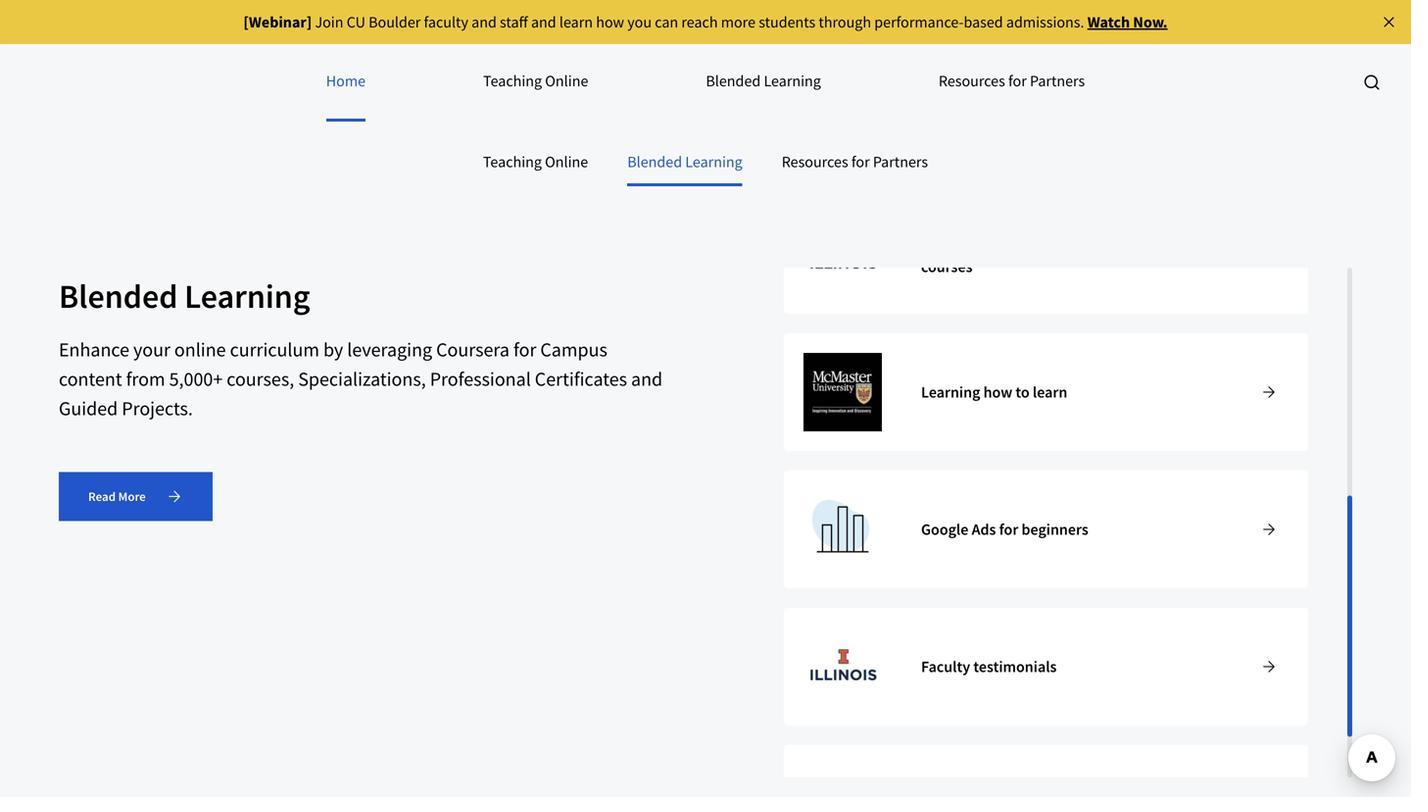 Task type: vqa. For each thing, say whether or not it's contained in the screenshot.
Associate degree from a Regionally Accredited Institution or LIST ITEM
no



Task type: describe. For each thing, give the bounding box(es) containing it.
1 vertical spatial partners
[[873, 152, 929, 172]]

more
[[118, 488, 146, 505]]

to inside get the insights and resources you need to start teaching online now
[[941, 33, 971, 76]]

google ads for beginners link
[[784, 471, 1309, 588]]

0 vertical spatial learn
[[560, 12, 593, 32]]

learning inside 'link'
[[922, 382, 981, 402]]

watch
[[1088, 12, 1131, 32]]

guided
[[59, 396, 118, 420]]

your
[[133, 337, 171, 362]]

0 horizontal spatial you
[[628, 12, 652, 32]]

menu containing home
[[0, 43, 1412, 122]]

teaching
[[561, 71, 685, 113]]

0 vertical spatial teaching online link
[[483, 43, 589, 122]]

to inside learning how to learn 'link'
[[1016, 382, 1030, 402]]

courses,
[[227, 367, 294, 391]]

blended inside 'menu'
[[706, 71, 761, 91]]

7 tips for success when taking online courses link
[[784, 196, 1309, 314]]

faculty testimonials
[[922, 657, 1057, 677]]

0 horizontal spatial resources for partners
[[782, 152, 929, 172]]

students
[[759, 12, 816, 32]]

0 vertical spatial teaching
[[483, 71, 542, 91]]

1 horizontal spatial resources for partners link
[[939, 43, 1086, 122]]

1 vertical spatial teaching online
[[483, 152, 589, 172]]

faculty
[[922, 657, 971, 677]]

2 online from the top
[[545, 152, 589, 172]]

faculty
[[424, 12, 469, 32]]

staff
[[500, 12, 528, 32]]

admissions.
[[1007, 12, 1085, 32]]

[webinar]
[[244, 12, 312, 32]]

0 horizontal spatial blended
[[59, 275, 178, 317]]

certificates
[[535, 367, 628, 391]]

projects.
[[122, 396, 193, 420]]

0 horizontal spatial resources
[[782, 152, 849, 172]]

7 tips for success when taking online courses
[[922, 233, 1166, 277]]

1 vertical spatial blended learning
[[628, 152, 743, 172]]

insights
[[478, 33, 591, 76]]

get
[[368, 33, 417, 76]]

0 vertical spatial teaching online
[[483, 71, 589, 91]]

google
[[922, 520, 969, 539]]

for inside 'menu'
[[1009, 71, 1027, 91]]

for inside the enhance your online curriculum by leveraging coursera for campus content from 5,000+ courses, specializations, professional certificates and guided projects.
[[514, 337, 537, 362]]

content
[[59, 367, 122, 391]]

close banner image
[[1381, 13, 1399, 31]]

online inside 'menu'
[[545, 71, 589, 91]]

learning how to learn link
[[784, 333, 1309, 451]]

online inside the enhance your online curriculum by leveraging coursera for campus content from 5,000+ courses, specializations, professional certificates and guided projects.
[[174, 337, 226, 362]]

the
[[424, 33, 471, 76]]

0 vertical spatial blended learning link
[[706, 43, 822, 122]]

1 horizontal spatial partners
[[1030, 71, 1086, 91]]

home link
[[326, 43, 366, 122]]

by
[[324, 337, 343, 362]]

boulder
[[369, 12, 421, 32]]

now.
[[1134, 12, 1168, 32]]

through
[[819, 12, 872, 32]]

1 horizontal spatial resources
[[939, 71, 1006, 91]]

reach
[[682, 12, 718, 32]]



Task type: locate. For each thing, give the bounding box(es) containing it.
performance-
[[875, 12, 964, 32]]

1 vertical spatial teaching online link
[[483, 140, 589, 186]]

1 vertical spatial resources
[[782, 152, 849, 172]]

0 vertical spatial resources for partners
[[939, 71, 1086, 91]]

resources down the online now
[[782, 152, 849, 172]]

5,000+
[[169, 367, 223, 391]]

blended learning up the "your"
[[59, 275, 310, 317]]

online right taking
[[1124, 233, 1166, 253]]

online
[[1124, 233, 1166, 253], [174, 337, 226, 362]]

you inside get the insights and resources you need to start teaching online now
[[803, 33, 857, 76]]

for
[[1009, 71, 1027, 91], [852, 152, 870, 172], [961, 233, 981, 253], [514, 337, 537, 362], [1000, 520, 1019, 539]]

partners up the 7
[[873, 152, 929, 172]]

0 horizontal spatial online
[[174, 337, 226, 362]]

0 horizontal spatial resources for partners link
[[782, 140, 929, 186]]

1 online from the top
[[545, 71, 589, 91]]

learning how to learn
[[922, 382, 1068, 402]]

get the insights and resources you need to start teaching online now
[[368, 33, 1044, 113]]

resources
[[939, 71, 1006, 91], [782, 152, 849, 172]]

and right certificates on the left of page
[[631, 367, 663, 391]]

1 vertical spatial online
[[174, 337, 226, 362]]

enhance your online curriculum by leveraging coursera for campus content from 5,000+ courses, specializations, professional certificates and guided projects.
[[59, 337, 663, 420]]

0 horizontal spatial to
[[941, 33, 971, 76]]

and
[[472, 12, 497, 32], [531, 12, 557, 32], [597, 33, 652, 76], [631, 367, 663, 391]]

for inside the "7 tips for success when taking online courses"
[[961, 233, 981, 253]]

blended down the more
[[706, 71, 761, 91]]

0 vertical spatial partners
[[1030, 71, 1086, 91]]

resources for partners link
[[939, 43, 1086, 122], [782, 140, 929, 186]]

1 horizontal spatial online
[[1124, 233, 1166, 253]]

blended
[[706, 71, 761, 91], [628, 152, 683, 172], [59, 275, 178, 317]]

0 vertical spatial you
[[628, 12, 652, 32]]

and inside the enhance your online curriculum by leveraging coursera for campus content from 5,000+ courses, specializations, professional certificates and guided projects.
[[631, 367, 663, 391]]

coursera for campus link
[[436, 337, 608, 362]]

start
[[978, 33, 1044, 76]]

2 horizontal spatial blended
[[706, 71, 761, 91]]

blended down teaching
[[628, 152, 683, 172]]

1 vertical spatial online
[[545, 152, 589, 172]]

1 horizontal spatial blended
[[628, 152, 683, 172]]

online inside the "7 tips for success when taking online courses"
[[1124, 233, 1166, 253]]

0 vertical spatial to
[[941, 33, 971, 76]]

0 horizontal spatial how
[[596, 12, 625, 32]]

0 vertical spatial resources for partners link
[[939, 43, 1086, 122]]

from
[[126, 367, 165, 391]]

testimonials
[[974, 657, 1057, 677]]

cu
[[347, 12, 366, 32]]

online now
[[692, 71, 851, 113]]

1 vertical spatial teaching
[[483, 152, 542, 172]]

learn inside 'link'
[[1033, 382, 1068, 402]]

more
[[721, 12, 756, 32]]

based
[[964, 12, 1004, 32]]

1 vertical spatial learn
[[1033, 382, 1068, 402]]

1 vertical spatial you
[[803, 33, 857, 76]]

read more link
[[59, 472, 213, 521]]

read
[[88, 488, 116, 505]]

blended up enhance
[[59, 275, 178, 317]]

ads
[[972, 520, 997, 539]]

and right staff
[[531, 12, 557, 32]]

you left can
[[628, 12, 652, 32]]

campus
[[541, 337, 608, 362]]

1 horizontal spatial to
[[1016, 382, 1030, 402]]

online up 5,000+
[[174, 337, 226, 362]]

curriculum
[[230, 337, 320, 362]]

learning
[[764, 71, 822, 91], [686, 152, 743, 172], [185, 275, 310, 317], [922, 382, 981, 402]]

to
[[941, 33, 971, 76], [1016, 382, 1030, 402]]

and down [webinar] join cu boulder faculty and staff and learn how you can reach more students through performance-based admissions. watch now.
[[597, 33, 652, 76]]

coursera
[[436, 337, 510, 362]]

you
[[628, 12, 652, 32], [803, 33, 857, 76]]

[webinar] join cu boulder faculty and staff and learn how you can reach more students through performance-based admissions. watch now.
[[244, 12, 1168, 32]]

menu
[[0, 43, 1412, 122]]

resources down based at top right
[[939, 71, 1006, 91]]

professional
[[430, 367, 531, 391]]

blended learning
[[706, 71, 822, 91], [628, 152, 743, 172], [59, 275, 310, 317]]

0 vertical spatial online
[[545, 71, 589, 91]]

1 vertical spatial resources for partners link
[[782, 140, 929, 186]]

teaching online link
[[483, 43, 589, 122], [483, 140, 589, 186]]

leveraging
[[347, 337, 433, 362]]

beginners
[[1022, 520, 1089, 539]]

7
[[922, 233, 930, 253]]

1 horizontal spatial learn
[[1033, 382, 1068, 402]]

courses
[[922, 257, 973, 277]]

0 vertical spatial blended
[[706, 71, 761, 91]]

1 horizontal spatial you
[[803, 33, 857, 76]]

blended learning link down get the insights and resources you need to start teaching online now
[[628, 140, 743, 186]]

1 vertical spatial blended learning link
[[628, 140, 743, 186]]

learn
[[560, 12, 593, 32], [1033, 382, 1068, 402]]

resources for partners
[[939, 71, 1086, 91], [782, 152, 929, 172]]

and left staff
[[472, 12, 497, 32]]

join
[[315, 12, 344, 32]]

enhance
[[59, 337, 129, 362]]

success
[[984, 233, 1034, 253]]

1 vertical spatial how
[[984, 382, 1013, 402]]

read more
[[88, 488, 146, 505]]

2 vertical spatial blended
[[59, 275, 178, 317]]

teaching online
[[483, 71, 589, 91], [483, 152, 589, 172]]

watch now. link
[[1088, 12, 1168, 32]]

1 vertical spatial resources for partners
[[782, 152, 929, 172]]

1 horizontal spatial how
[[984, 382, 1013, 402]]

and inside get the insights and resources you need to start teaching online now
[[597, 33, 652, 76]]

0 horizontal spatial learn
[[560, 12, 593, 32]]

1 horizontal spatial resources for partners
[[939, 71, 1086, 91]]

specializations,
[[298, 367, 426, 391]]

blended learning link
[[706, 43, 822, 122], [628, 140, 743, 186]]

0 vertical spatial how
[[596, 12, 625, 32]]

you down the through
[[803, 33, 857, 76]]

google ads for beginners
[[922, 520, 1089, 539]]

resources
[[659, 33, 797, 76]]

1 vertical spatial to
[[1016, 382, 1030, 402]]

can
[[655, 12, 679, 32]]

blended learning down the students
[[706, 71, 822, 91]]

faculty testimonials link
[[784, 608, 1309, 726]]

how inside 'link'
[[984, 382, 1013, 402]]

0 vertical spatial online
[[1124, 233, 1166, 253]]

online
[[545, 71, 589, 91], [545, 152, 589, 172]]

when
[[1038, 233, 1075, 253]]

0 vertical spatial blended learning
[[706, 71, 822, 91]]

partners
[[1030, 71, 1086, 91], [873, 152, 929, 172]]

partners down admissions.
[[1030, 71, 1086, 91]]

blended learning down get the insights and resources you need to start teaching online now
[[628, 152, 743, 172]]

need
[[863, 33, 934, 76]]

taking
[[1078, 233, 1121, 253]]

tips
[[933, 233, 958, 253]]

home
[[326, 71, 366, 91]]

how
[[596, 12, 625, 32], [984, 382, 1013, 402]]

0 horizontal spatial partners
[[873, 152, 929, 172]]

1 vertical spatial blended
[[628, 152, 683, 172]]

blended learning link down the students
[[706, 43, 822, 122]]

teaching
[[483, 71, 542, 91], [483, 152, 542, 172]]

learning inside 'menu'
[[764, 71, 822, 91]]

0 vertical spatial resources
[[939, 71, 1006, 91]]

2 vertical spatial blended learning
[[59, 275, 310, 317]]



